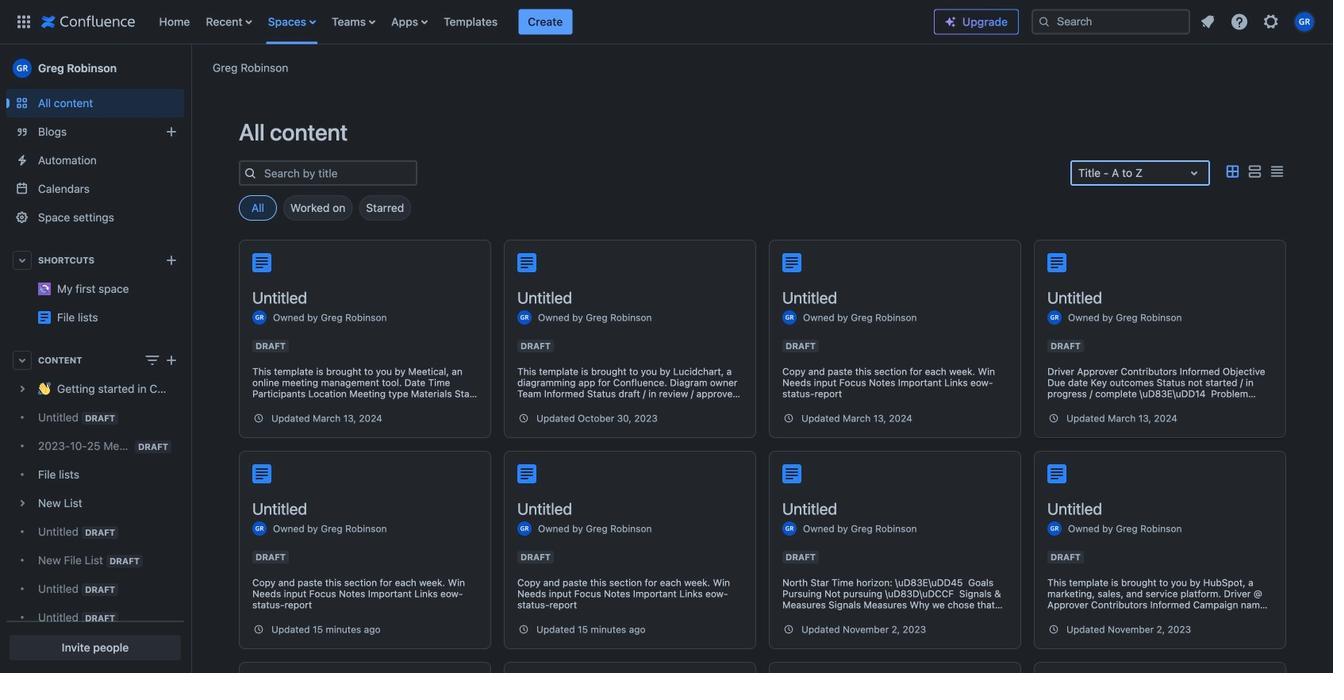 Task type: describe. For each thing, give the bounding box(es) containing it.
tree inside space element
[[6, 375, 184, 673]]

create a page image
[[162, 351, 181, 370]]

help icon image
[[1231, 12, 1250, 31]]

create a blog image
[[162, 122, 181, 141]]

appswitcher icon image
[[14, 12, 33, 31]]

file lists image
[[38, 311, 51, 324]]

Search by title field
[[260, 162, 416, 184]]

list image
[[1246, 162, 1265, 181]]

collapse sidebar image
[[173, 52, 208, 84]]

compact list image
[[1268, 162, 1287, 181]]

change view image
[[143, 351, 162, 370]]

open image
[[1185, 164, 1205, 183]]

space element
[[0, 44, 191, 673]]



Task type: locate. For each thing, give the bounding box(es) containing it.
list for premium image
[[1194, 8, 1324, 36]]

premium image
[[945, 15, 958, 28]]

Search field
[[1032, 9, 1191, 35]]

tree
[[6, 375, 184, 673]]

None text field
[[1079, 165, 1082, 181]]

list item inside list
[[519, 9, 573, 35]]

page image
[[1048, 253, 1067, 272], [252, 464, 272, 484], [518, 464, 537, 484], [783, 464, 802, 484]]

profile picture image
[[252, 310, 267, 325], [518, 310, 532, 325], [783, 310, 797, 325], [1048, 310, 1062, 325], [252, 522, 267, 536], [518, 522, 532, 536], [783, 522, 797, 536], [1048, 522, 1062, 536]]

banner
[[0, 0, 1334, 44]]

list for appswitcher icon
[[151, 0, 935, 44]]

search image
[[1039, 15, 1051, 28]]

cards image
[[1224, 162, 1243, 181]]

list item
[[519, 9, 573, 35]]

1 horizontal spatial list
[[1194, 8, 1324, 36]]

global element
[[10, 0, 935, 44]]

None search field
[[1032, 9, 1191, 35]]

settings icon image
[[1262, 12, 1282, 31]]

add shortcut image
[[162, 251, 181, 270]]

list
[[151, 0, 935, 44], [1194, 8, 1324, 36]]

confluence image
[[41, 12, 135, 31], [41, 12, 135, 31]]

0 horizontal spatial list
[[151, 0, 935, 44]]

notification icon image
[[1199, 12, 1218, 31]]

page image
[[252, 253, 272, 272], [518, 253, 537, 272], [783, 253, 802, 272], [1048, 464, 1067, 484]]



Task type: vqa. For each thing, say whether or not it's contained in the screenshot.
Collapse Sidebar icon
yes



